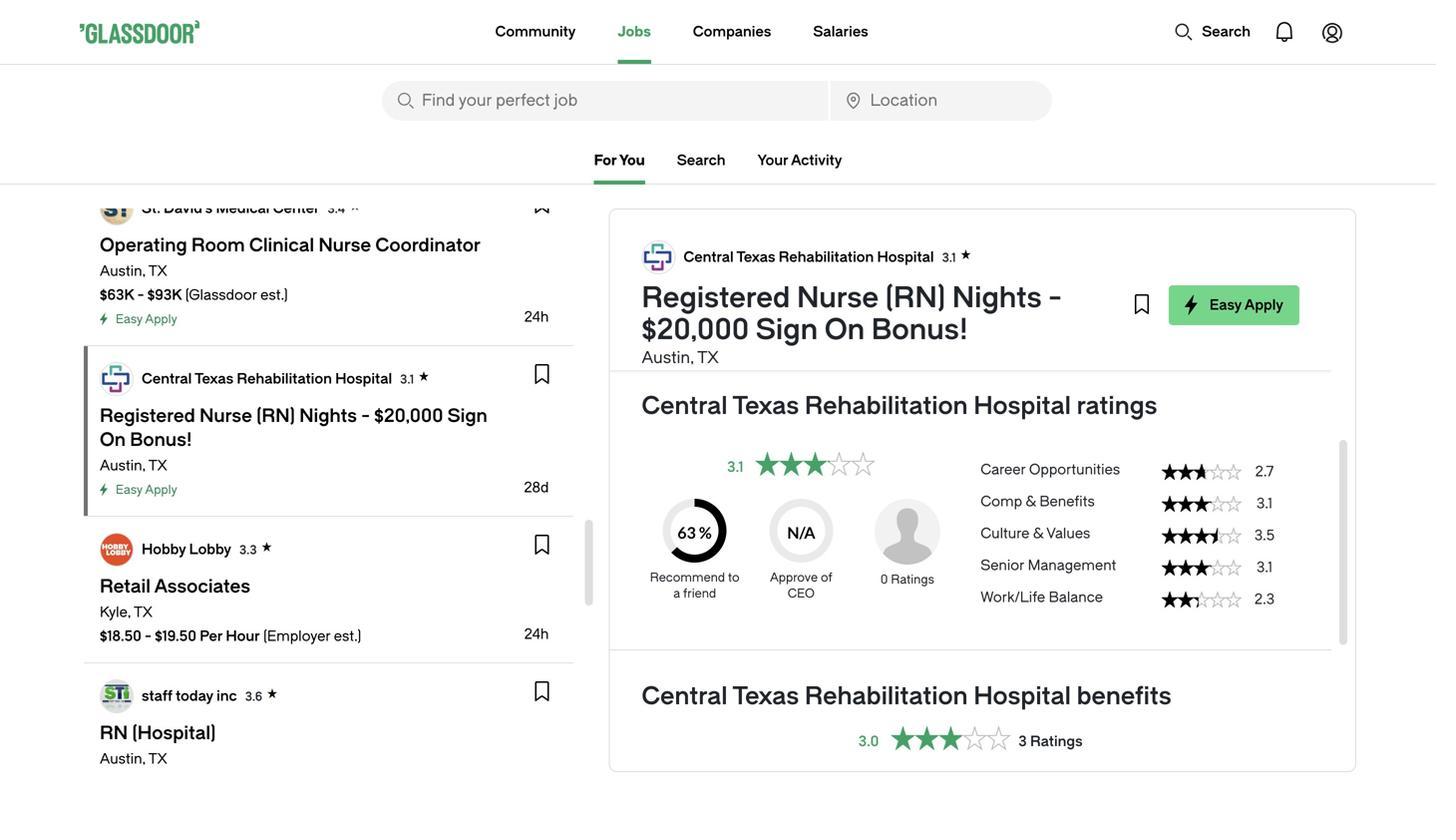 Task type: locate. For each thing, give the bounding box(es) containing it.
per
[[200, 628, 223, 645]]

status for work/life balance
[[1163, 592, 1242, 608]]

status inside culture & values 3.5 stars out of 5 element
[[1163, 528, 1242, 544]]

career
[[981, 462, 1026, 478]]

- right revenue
[[1049, 281, 1063, 315]]

central texas rehabilitation hospital logo image up sector
[[643, 241, 675, 273]]

central texas rehabilitation hospital up nurse
[[684, 249, 935, 265]]

0 vertical spatial central texas rehabilitation hospital
[[684, 249, 935, 265]]

2 24h from the top
[[525, 626, 549, 643]]

24h for hobby lobby
[[525, 626, 549, 643]]

tx
[[149, 263, 167, 279], [698, 349, 719, 367], [149, 458, 167, 474], [134, 604, 152, 621], [149, 751, 167, 767]]

status
[[756, 452, 876, 476], [1163, 464, 1242, 480], [1163, 496, 1242, 512], [1163, 528, 1242, 544], [1163, 560, 1242, 576], [1163, 592, 1242, 608], [891, 726, 1011, 750]]

unknown
[[758, 233, 821, 249], [1097, 309, 1160, 325]]

2 austin, tx from the top
[[100, 751, 167, 767]]

austin, inside austin, tx $63k - $93k (glassdoor est.)
[[100, 263, 146, 279]]

your activity
[[758, 152, 843, 169]]

0 vertical spatial ratings
[[892, 573, 935, 587]]

type
[[642, 261, 674, 277]]

(employer
[[263, 628, 331, 645]]

ratings for 3 ratings
[[1031, 733, 1083, 750]]

career opportunities
[[981, 462, 1121, 478]]

0 horizontal spatial est.)
[[261, 287, 288, 303]]

& inside health care services & hospitals
[[1241, 261, 1251, 277]]

company rating trends element
[[981, 452, 1300, 618]]

tx inside registered nurse (rn) nights - $20,000 sign on bonus! austin, tx
[[698, 349, 719, 367]]

central texas rehabilitation hospital down (glassdoor at the top left of the page
[[142, 370, 392, 387]]

tx down staff
[[149, 751, 167, 767]]

1 horizontal spatial search
[[1203, 23, 1251, 40]]

central
[[684, 249, 734, 265], [142, 370, 192, 387], [642, 392, 728, 420], [642, 683, 728, 711]]

2.3
[[1255, 591, 1275, 608]]

salaries
[[814, 23, 869, 40]]

approve
[[770, 571, 818, 585]]

& right 'comp'
[[1026, 493, 1037, 510]]

for you link
[[594, 152, 645, 185]]

central texas rehabilitation hospital logo image down the $63k
[[101, 363, 133, 395]]

1 horizontal spatial none field
[[831, 81, 1053, 121]]

1 horizontal spatial central texas rehabilitation hospital
[[684, 249, 935, 265]]

hospital
[[878, 249, 935, 265], [758, 261, 813, 277], [335, 370, 392, 387], [974, 392, 1072, 420], [974, 683, 1072, 711]]

apply up the hobby
[[145, 483, 177, 497]]

senior
[[981, 557, 1025, 574]]

& inside culture & values 3.5 stars out of 5 element
[[1034, 525, 1044, 542]]

you
[[620, 152, 645, 169]]

austin, tx up hobby lobby logo
[[100, 458, 167, 474]]

2 vertical spatial &
[[1034, 525, 1044, 542]]

tx up $93k
[[149, 263, 167, 279]]

easy right non-
[[1210, 297, 1242, 313]]

registered
[[642, 281, 791, 315]]

status up culture & values 3.5 stars out of 5 element
[[1163, 496, 1242, 512]]

unknown for unknown
[[758, 233, 821, 249]]

0 horizontal spatial none field
[[382, 81, 829, 121]]

search
[[1203, 23, 1251, 40], [677, 152, 726, 169]]

1 horizontal spatial central texas rehabilitation hospital logo image
[[643, 241, 675, 273]]

easy apply down $93k
[[116, 312, 177, 326]]

1 horizontal spatial -
[[145, 628, 152, 645]]

0 vertical spatial search
[[1203, 23, 1251, 40]]

apply right non-
[[1245, 297, 1284, 313]]

your
[[758, 152, 789, 169]]

search link
[[677, 152, 726, 169]]

(rn)
[[886, 281, 946, 315]]

0 vertical spatial 24h
[[525, 309, 549, 325]]

0 horizontal spatial search
[[677, 152, 726, 169]]

1 vertical spatial &
[[1026, 493, 1037, 510]]

ratings right 0
[[892, 573, 935, 587]]

nights
[[953, 281, 1042, 315]]

apply inside button
[[1245, 297, 1284, 313]]

texas
[[737, 249, 776, 265], [195, 370, 234, 387], [733, 392, 800, 420], [733, 683, 800, 711]]

company ratings element
[[642, 499, 961, 602]]

austin,
[[100, 263, 146, 279], [642, 349, 694, 367], [100, 458, 146, 474], [100, 751, 146, 767]]

central texas rehabilitation hospital
[[684, 249, 935, 265], [142, 370, 392, 387]]

1 vertical spatial unknown
[[1097, 309, 1160, 325]]

austin, down the $20,000
[[642, 349, 694, 367]]

1 vertical spatial est.)
[[334, 628, 362, 645]]

-
[[1049, 281, 1063, 315], [137, 287, 144, 303], [145, 628, 152, 645]]

- inside austin, tx $63k - $93k (glassdoor est.)
[[137, 287, 144, 303]]

3.0 stars out of 5 image
[[891, 726, 1011, 757]]

unknown down hospitals
[[1097, 309, 1160, 325]]

easy
[[1210, 297, 1242, 313], [116, 312, 143, 326], [116, 483, 143, 497]]

austin, tx for staff today inc
[[100, 751, 167, 767]]

ratings right 3
[[1031, 733, 1083, 750]]

3.1 stars out of 5 image
[[756, 452, 876, 483]]

0 vertical spatial est.)
[[261, 287, 288, 303]]

0 horizontal spatial central texas rehabilitation hospital
[[142, 370, 392, 387]]

est.) right (employer
[[334, 628, 362, 645]]

0 ratings
[[881, 573, 935, 587]]

tx down the $20,000
[[698, 349, 719, 367]]

- left $19.50
[[145, 628, 152, 645]]

status up work/life balance 2.3 stars out of 5 element
[[1163, 560, 1242, 576]]

1 vertical spatial ratings
[[1031, 733, 1083, 750]]

tx right kyle,
[[134, 604, 152, 621]]

Search location field
[[831, 81, 1053, 121]]

opportunities
[[1030, 462, 1121, 478]]

career opportunities 2.7 stars out of 5 element
[[981, 452, 1300, 484]]

status left 3.5
[[1163, 528, 1242, 544]]

0 horizontal spatial central texas rehabilitation hospital logo image
[[101, 363, 133, 395]]

apply down $93k
[[145, 312, 177, 326]]

est.) right (glassdoor at the top left of the page
[[261, 287, 288, 303]]

nurse
[[797, 281, 879, 315]]

apply
[[1245, 297, 1284, 313], [145, 312, 177, 326], [145, 483, 177, 497]]

non-
[[1172, 309, 1206, 325]]

1 vertical spatial 24h
[[525, 626, 549, 643]]

central texas rehabilitation hospital benefits
[[642, 683, 1172, 711]]

& inside comp & benefits 3.1 stars out of 5 element
[[1026, 493, 1037, 510]]

inc
[[217, 688, 237, 704]]

status inside comp & benefits 3.1 stars out of 5 element
[[1163, 496, 1242, 512]]

central texas rehabilitation hospital for topmost central texas rehabilitation hospital logo
[[684, 249, 935, 265]]

status inside work/life balance 2.3 stars out of 5 element
[[1163, 592, 1242, 608]]

care
[[1144, 261, 1176, 277]]

comp & benefits 3.1 stars out of 5 element
[[981, 484, 1300, 516]]

tx inside austin, tx $63k - $93k (glassdoor est.)
[[149, 263, 167, 279]]

austin, tx
[[100, 458, 167, 474], [100, 751, 167, 767]]

center
[[273, 200, 320, 216]]

austin, down staff today inc logo
[[100, 751, 146, 767]]

status inside career opportunities 2.7 stars out of 5 element
[[1163, 464, 1242, 480]]

None field
[[382, 81, 829, 121], [831, 81, 1053, 121]]

easy up hobby lobby logo
[[116, 483, 143, 497]]

0 vertical spatial &
[[1241, 261, 1251, 277]]

1 horizontal spatial ratings
[[1031, 733, 1083, 750]]

0 horizontal spatial unknown
[[758, 233, 821, 249]]

companies link
[[693, 0, 772, 64]]

$19.50
[[155, 628, 197, 645]]

- for kyle, tx $18.50 - $19.50 per hour (employer est.)
[[145, 628, 152, 645]]

senior management 3.1 stars out of 5 element
[[981, 548, 1300, 580]]

status inside senior management 3.1 stars out of 5 element
[[1163, 560, 1242, 576]]

unknown for unknown / non-applicable
[[1097, 309, 1160, 325]]

none field search location
[[831, 81, 1053, 121]]

& right the services
[[1241, 261, 1251, 277]]

to
[[728, 571, 740, 585]]

- inside kyle, tx $18.50 - $19.50 per hour (employer est.)
[[145, 628, 152, 645]]

3.4
[[328, 202, 345, 216]]

austin, tx down staff today inc logo
[[100, 751, 167, 767]]

1 vertical spatial austin, tx
[[100, 751, 167, 767]]

central texas rehabilitation hospital logo image
[[643, 241, 675, 273], [101, 363, 133, 395]]

community link
[[495, 0, 576, 64]]

jobs
[[618, 23, 651, 40]]

for you
[[594, 152, 645, 169]]

status for comp & benefits
[[1163, 496, 1242, 512]]

1 vertical spatial central texas rehabilitation hospital logo image
[[101, 363, 133, 395]]

1 24h from the top
[[525, 309, 549, 325]]

&
[[1241, 261, 1251, 277], [1026, 493, 1037, 510], [1034, 525, 1044, 542]]

0 vertical spatial austin, tx
[[100, 458, 167, 474]]

austin, up hobby lobby logo
[[100, 458, 146, 474]]

1 horizontal spatial unknown
[[1097, 309, 1160, 325]]

senior management
[[981, 557, 1117, 574]]

salaries link
[[814, 0, 869, 64]]

austin, up the $63k
[[100, 263, 146, 279]]

status left 2.7
[[1163, 464, 1242, 480]]

0 horizontal spatial ratings
[[892, 573, 935, 587]]

status for culture & values
[[1163, 528, 1242, 544]]

comp
[[981, 493, 1023, 510]]

recommend
[[650, 571, 726, 585]]

unknown up nurse
[[758, 233, 821, 249]]

0 vertical spatial central texas rehabilitation hospital logo image
[[643, 241, 675, 273]]

of
[[821, 571, 833, 585]]

hobby lobby
[[142, 541, 231, 558]]

& left values
[[1034, 525, 1044, 542]]

2 horizontal spatial -
[[1049, 281, 1063, 315]]

1 horizontal spatial est.)
[[334, 628, 362, 645]]

services
[[1180, 261, 1238, 277]]

a
[[674, 587, 681, 601]]

0 horizontal spatial -
[[137, 287, 144, 303]]

1 vertical spatial central texas rehabilitation hospital
[[142, 370, 392, 387]]

0 vertical spatial unknown
[[758, 233, 821, 249]]

1 austin, tx from the top
[[100, 458, 167, 474]]

3.1
[[943, 251, 957, 265], [400, 372, 414, 386], [728, 459, 744, 475], [1257, 495, 1273, 512], [1257, 559, 1273, 576]]

3 ratings
[[1019, 733, 1083, 750]]

today
[[176, 688, 213, 704]]

comp & benefits
[[981, 493, 1095, 510]]

activity
[[791, 152, 843, 169]]

hour
[[226, 628, 260, 645]]

& for values
[[1034, 525, 1044, 542]]

status left 2.3 at the bottom right
[[1163, 592, 1242, 608]]

easy apply down the services
[[1210, 297, 1284, 313]]

hobby
[[142, 541, 186, 558]]

ratings
[[892, 573, 935, 587], [1031, 733, 1083, 750]]

austin, tx for central texas rehabilitation hospital
[[100, 458, 167, 474]]

- right the $63k
[[137, 287, 144, 303]]

2 none field from the left
[[831, 81, 1053, 121]]

recommend to a friend
[[650, 571, 740, 601]]

$20,000
[[642, 313, 750, 347]]

1 none field from the left
[[382, 81, 829, 121]]



Task type: vqa. For each thing, say whether or not it's contained in the screenshot.


Task type: describe. For each thing, give the bounding box(es) containing it.
search inside button
[[1203, 23, 1251, 40]]

david's
[[164, 200, 213, 216]]

medical
[[216, 200, 270, 216]]

3.6
[[245, 690, 263, 704]]

staff today inc
[[142, 688, 237, 704]]

staff
[[142, 688, 172, 704]]

austin, tx $63k - $93k (glassdoor est.)
[[100, 263, 288, 303]]

$63k
[[100, 287, 134, 303]]

size
[[642, 233, 671, 249]]

3
[[1019, 733, 1027, 750]]

central texas rehabilitation hospital ratings
[[642, 392, 1158, 420]]

austin, inside registered nurse (rn) nights - $20,000 sign on bonus! austin, tx
[[642, 349, 694, 367]]

status down central texas rehabilitation hospital benefits
[[891, 726, 1011, 750]]

1 vertical spatial search
[[677, 152, 726, 169]]

3.0
[[859, 733, 879, 750]]

st.
[[142, 200, 160, 216]]

culture & values
[[981, 525, 1091, 542]]

st. david's medical center logo image
[[101, 193, 133, 225]]

easy inside button
[[1210, 297, 1242, 313]]

tx inside kyle, tx $18.50 - $19.50 per hour (employer est.)
[[134, 604, 152, 621]]

culture & values 3.5 stars out of 5 element
[[981, 516, 1300, 548]]

search button
[[1165, 12, 1261, 52]]

tx up the hobby
[[149, 458, 167, 474]]

status for senior management
[[1163, 560, 1242, 576]]

3.5
[[1255, 527, 1275, 544]]

none field the search keyword
[[382, 81, 829, 121]]

culture
[[981, 525, 1030, 542]]

sign
[[756, 313, 818, 347]]

2.7
[[1256, 464, 1275, 480]]

easy down the $63k
[[116, 312, 143, 326]]

for
[[594, 152, 617, 169]]

$18.50
[[100, 628, 142, 645]]

benefits
[[1040, 493, 1095, 510]]

Search keyword field
[[382, 81, 829, 121]]

easy apply inside button
[[1210, 297, 1284, 313]]

work/life balance
[[981, 589, 1104, 606]]

your activity link
[[758, 152, 843, 169]]

ceo
[[788, 587, 815, 601]]

sector
[[642, 309, 688, 325]]

values
[[1047, 525, 1091, 542]]

work/life balance 2.3 stars out of 5 element
[[981, 580, 1300, 612]]

& for benefits
[[1026, 493, 1037, 510]]

0
[[881, 573, 889, 587]]

easy apply button
[[1169, 285, 1300, 325]]

easy apply up the hobby
[[116, 483, 177, 497]]

est.) inside austin, tx $63k - $93k (glassdoor est.)
[[261, 287, 288, 303]]

hobby lobby logo image
[[101, 534, 133, 566]]

28d
[[524, 479, 549, 496]]

bonus!
[[872, 313, 969, 347]]

healthcare
[[758, 309, 831, 325]]

companies
[[693, 23, 772, 40]]

status for career opportunities
[[1163, 464, 1242, 480]]

lobby
[[189, 541, 231, 558]]

/
[[1163, 309, 1168, 325]]

registered nurse (rn) nights - $20,000 sign on bonus! austin, tx
[[642, 281, 1063, 367]]

$93k
[[147, 287, 182, 303]]

- for austin, tx $63k - $93k (glassdoor est.)
[[137, 287, 144, 303]]

kyle, tx $18.50 - $19.50 per hour (employer est.)
[[100, 604, 362, 645]]

staff today inc logo image
[[101, 681, 133, 712]]

on
[[825, 313, 865, 347]]

applicable
[[1206, 309, 1276, 325]]

ratings for 0 ratings
[[892, 573, 935, 587]]

st. david's medical center
[[142, 200, 320, 216]]

central texas rehabilitation hospital for the bottommost central texas rehabilitation hospital logo
[[142, 370, 392, 387]]

est.) inside kyle, tx $18.50 - $19.50 per hour (employer est.)
[[334, 628, 362, 645]]

balance
[[1049, 589, 1104, 606]]

approve of ceo
[[770, 571, 833, 601]]

community
[[495, 23, 576, 40]]

3.3
[[239, 543, 257, 557]]

status up company ratings element
[[756, 452, 876, 476]]

(glassdoor
[[185, 287, 257, 303]]

friend
[[684, 587, 717, 601]]

24h for st. david's medical center
[[525, 309, 549, 325]]

kyle,
[[100, 604, 131, 621]]

jobs link
[[618, 0, 651, 64]]

work/life
[[981, 589, 1046, 606]]

benefits
[[1077, 683, 1172, 711]]

management
[[1028, 557, 1117, 574]]

health
[[1097, 261, 1141, 277]]

- inside registered nurse (rn) nights - $20,000 sign on bonus! austin, tx
[[1049, 281, 1063, 315]]

unknown / non-applicable
[[1097, 309, 1276, 325]]

health care services & hospitals
[[1097, 261, 1251, 297]]

revenue
[[981, 309, 1041, 325]]



